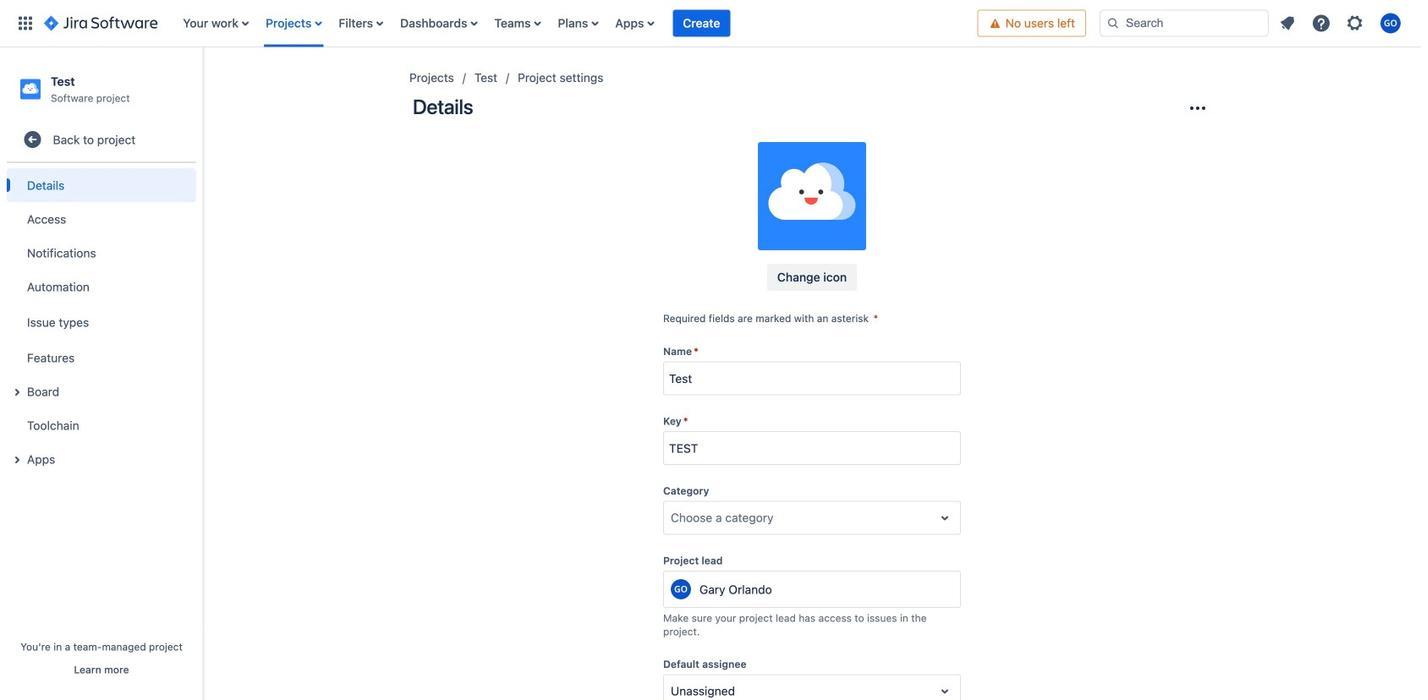 Task type: locate. For each thing, give the bounding box(es) containing it.
0 vertical spatial open image
[[935, 508, 955, 529]]

banner
[[0, 0, 1422, 47]]

None text field
[[671, 683, 674, 700]]

more image
[[1188, 98, 1209, 118]]

None field
[[664, 364, 961, 394], [664, 433, 961, 464], [664, 364, 961, 394], [664, 433, 961, 464]]

1 horizontal spatial list
[[1273, 8, 1412, 39]]

list
[[175, 0, 978, 47], [1273, 8, 1412, 39]]

expand image
[[7, 450, 27, 471]]

group
[[7, 164, 196, 482]]

group inside sidebar element
[[7, 164, 196, 482]]

search image
[[1107, 17, 1121, 30]]

help image
[[1312, 13, 1332, 33]]

open image
[[935, 508, 955, 529], [935, 682, 955, 701]]

jira software image
[[44, 13, 158, 33], [44, 13, 158, 33]]

sidebar navigation image
[[184, 68, 222, 102]]

notifications image
[[1278, 13, 1298, 33]]

None search field
[[1100, 10, 1269, 37]]

list item
[[673, 0, 731, 47]]

1 vertical spatial open image
[[935, 682, 955, 701]]



Task type: describe. For each thing, give the bounding box(es) containing it.
settings image
[[1346, 13, 1366, 33]]

appswitcher icon image
[[15, 13, 36, 33]]

expand image
[[7, 383, 27, 403]]

1 open image from the top
[[935, 508, 955, 529]]

0 horizontal spatial list
[[175, 0, 978, 47]]

2 open image from the top
[[935, 682, 955, 701]]

sidebar element
[[0, 47, 203, 701]]

Search field
[[1100, 10, 1269, 37]]

project avatar image
[[758, 142, 867, 251]]

your profile and settings image
[[1381, 13, 1401, 33]]

primary element
[[10, 0, 978, 47]]



Task type: vqa. For each thing, say whether or not it's contained in the screenshot.
Search Field
yes



